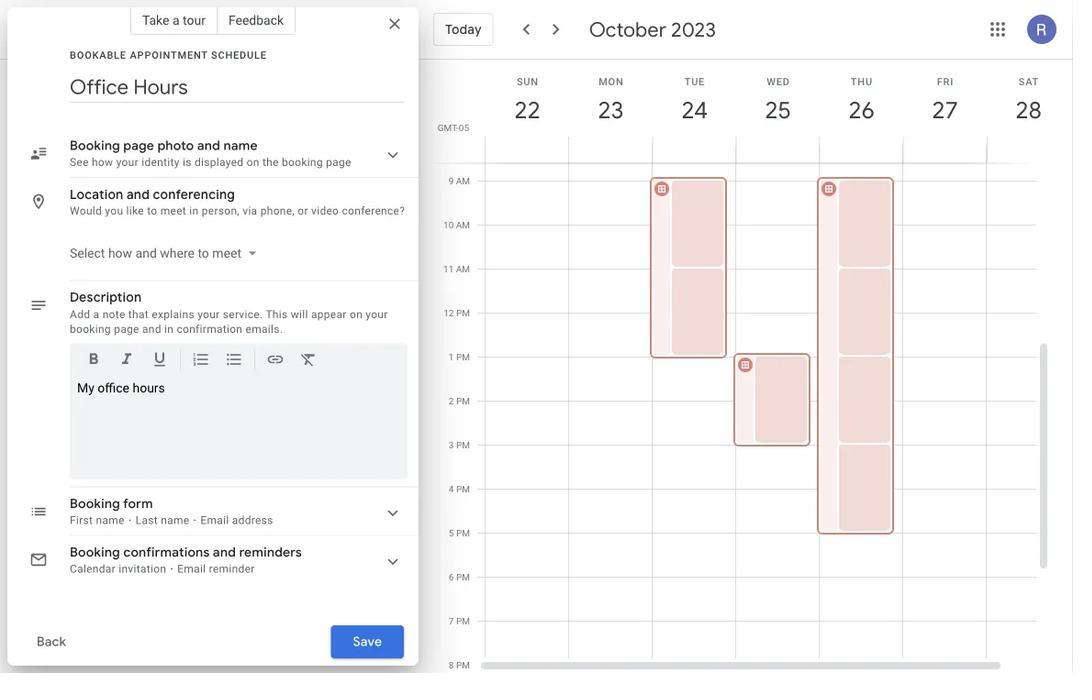 Task type: vqa. For each thing, say whether or not it's contained in the screenshot.


Task type: locate. For each thing, give the bounding box(es) containing it.
pm for 8 pm
[[456, 660, 470, 671]]

email left 'address'
[[200, 514, 229, 527]]

0 horizontal spatial meet
[[160, 205, 186, 218]]

3
[[449, 440, 454, 451]]

and inside booking page photo and name see how your identity is displayed on the booking page
[[197, 138, 220, 154]]

in down conferencing
[[189, 205, 199, 218]]

wed
[[767, 76, 790, 87]]

name
[[224, 138, 258, 154], [96, 514, 125, 527], [161, 514, 189, 527]]

0 vertical spatial how
[[92, 156, 113, 169]]

am
[[456, 176, 470, 187], [456, 220, 470, 231], [456, 264, 470, 275]]

7
[[449, 616, 454, 627]]

how right see
[[92, 156, 113, 169]]

1 vertical spatial in
[[164, 323, 174, 335]]

booking page photo and name see how your identity is displayed on the booking page
[[70, 138, 351, 169]]

1 vertical spatial page
[[326, 156, 351, 169]]

identity
[[142, 156, 180, 169]]

0 vertical spatial booking
[[282, 156, 323, 169]]

october
[[589, 17, 666, 42]]

how
[[92, 156, 113, 169], [108, 246, 132, 261]]

remove formatting image
[[299, 350, 318, 372]]

3 pm from the top
[[456, 396, 470, 407]]

7 pm
[[449, 616, 470, 627]]

booking down add
[[70, 323, 111, 335]]

am right 9
[[456, 176, 470, 187]]

monday, october 23 element
[[590, 89, 632, 131]]

feedback
[[228, 12, 284, 28]]

meet
[[160, 205, 186, 218], [212, 246, 241, 261]]

and down that
[[142, 323, 161, 335]]

0 vertical spatial on
[[247, 156, 259, 169]]

booking form
[[70, 496, 153, 513]]

last
[[136, 514, 158, 527]]

booking up calendar in the bottom left of the page
[[70, 545, 120, 561]]

in down explains
[[164, 323, 174, 335]]

bulleted list image
[[225, 350, 243, 372]]

1 horizontal spatial a
[[172, 12, 179, 28]]

2 horizontal spatial name
[[224, 138, 258, 154]]

description
[[70, 290, 142, 306]]

take
[[142, 12, 169, 28]]

name up displayed
[[224, 138, 258, 154]]

0 vertical spatial page
[[123, 138, 154, 154]]

my office hours
[[77, 380, 165, 396]]

how inside popup button
[[108, 246, 132, 261]]

name right last
[[161, 514, 189, 527]]

booking inside booking page photo and name see how your identity is displayed on the booking page
[[70, 138, 120, 154]]

pm for 1 pm
[[456, 352, 470, 363]]

pm right 5
[[456, 528, 470, 539]]

0 vertical spatial a
[[172, 12, 179, 28]]

email for email reminder
[[177, 563, 206, 576]]

a left tour
[[172, 12, 179, 28]]

a right add
[[93, 308, 99, 321]]

meet down conferencing
[[160, 205, 186, 218]]

to right where
[[198, 246, 209, 261]]

on for name
[[247, 156, 259, 169]]

that
[[128, 308, 149, 321]]

page inside description add a note that explains your service. this will appear on your booking page and in confirmation emails.
[[114, 323, 139, 335]]

1 vertical spatial booking
[[70, 323, 111, 335]]

how right select
[[108, 246, 132, 261]]

pm right "7" on the left of the page
[[456, 616, 470, 627]]

28 column header
[[986, 60, 1070, 163]]

26 column header
[[819, 60, 903, 163]]

a inside description add a note that explains your service. this will appear on your booking page and in confirmation emails.
[[93, 308, 99, 321]]

appear
[[311, 308, 347, 321]]

gmt-
[[438, 122, 459, 133]]

or
[[298, 205, 308, 218]]

1 am from the top
[[456, 176, 470, 187]]

your up the 'confirmation'
[[197, 308, 220, 321]]

on
[[247, 156, 259, 169], [350, 308, 363, 321]]

booking
[[70, 138, 120, 154], [70, 496, 120, 513], [70, 545, 120, 561]]

add
[[70, 308, 90, 321]]

booking inside booking page photo and name see how your identity is displayed on the booking page
[[282, 156, 323, 169]]

1 pm from the top
[[456, 308, 470, 319]]

1 horizontal spatial to
[[198, 246, 209, 261]]

1 vertical spatial booking
[[70, 496, 120, 513]]

pm right 12
[[456, 308, 470, 319]]

mon 23
[[597, 76, 624, 125]]

meet down person, on the top left of the page
[[212, 246, 241, 261]]

bookable appointment schedule
[[70, 49, 267, 61]]

0 horizontal spatial a
[[93, 308, 99, 321]]

email down booking confirmations and reminders
[[177, 563, 206, 576]]

on right the appear
[[350, 308, 363, 321]]

1 booking from the top
[[70, 138, 120, 154]]

3 pm
[[449, 440, 470, 451]]

grid
[[426, 60, 1071, 674]]

2 am from the top
[[456, 220, 470, 231]]

pm for 12 pm
[[456, 308, 470, 319]]

video
[[311, 205, 339, 218]]

5
[[449, 528, 454, 539]]

and
[[197, 138, 220, 154], [127, 186, 150, 203], [135, 246, 157, 261], [142, 323, 161, 335], [213, 545, 236, 561]]

booking inside description add a note that explains your service. this will appear on your booking page and in confirmation emails.
[[70, 323, 111, 335]]

8 pm from the top
[[456, 616, 470, 627]]

on inside description add a note that explains your service. this will appear on your booking page and in confirmation emails.
[[350, 308, 363, 321]]

0 horizontal spatial name
[[96, 514, 125, 527]]

1 vertical spatial how
[[108, 246, 132, 261]]

pm right the 3
[[456, 440, 470, 451]]

1 vertical spatial email
[[177, 563, 206, 576]]

2 vertical spatial booking
[[70, 545, 120, 561]]

0 horizontal spatial to
[[147, 205, 157, 218]]

location and conferencing would you like to meet in person, via phone, or video conference?
[[70, 186, 405, 218]]

05
[[459, 122, 469, 133]]

1 vertical spatial a
[[93, 308, 99, 321]]

0 horizontal spatial on
[[247, 156, 259, 169]]

booking right "the" at the top
[[282, 156, 323, 169]]

page down that
[[114, 323, 139, 335]]

booking up the "first name"
[[70, 496, 120, 513]]

1 horizontal spatial booking
[[282, 156, 323, 169]]

tuesday, october 24 element
[[673, 89, 715, 131]]

confirmations
[[123, 545, 210, 561]]

5 pm from the top
[[456, 484, 470, 495]]

1
[[449, 352, 454, 363]]

27
[[931, 95, 957, 125]]

3 booking from the top
[[70, 545, 120, 561]]

and inside popup button
[[135, 246, 157, 261]]

pm right 4
[[456, 484, 470, 495]]

1 pm
[[449, 352, 470, 363]]

and left where
[[135, 246, 157, 261]]

wednesday, october 25 element
[[757, 89, 799, 131]]

pm right 1
[[456, 352, 470, 363]]

you
[[105, 205, 123, 218]]

1 horizontal spatial meet
[[212, 246, 241, 261]]

Add title text field
[[70, 73, 404, 101]]

0 vertical spatial email
[[200, 514, 229, 527]]

booking for booking confirmations and reminders
[[70, 545, 120, 561]]

1 horizontal spatial name
[[161, 514, 189, 527]]

6 pm from the top
[[456, 528, 470, 539]]

in
[[189, 205, 199, 218], [164, 323, 174, 335]]

2 booking from the top
[[70, 496, 120, 513]]

booking for booking page photo and name see how your identity is displayed on the booking page
[[70, 138, 120, 154]]

phone,
[[260, 205, 295, 218]]

0 horizontal spatial booking
[[70, 323, 111, 335]]

email for email address
[[200, 514, 229, 527]]

8
[[449, 660, 454, 671]]

26
[[847, 95, 873, 125]]

am for 11 am
[[456, 264, 470, 275]]

5 pm
[[449, 528, 470, 539]]

confirmation
[[177, 323, 243, 335]]

1 vertical spatial am
[[456, 220, 470, 231]]

email
[[200, 514, 229, 527], [177, 563, 206, 576]]

0 vertical spatial meet
[[160, 205, 186, 218]]

page up identity in the top left of the page
[[123, 138, 154, 154]]

0 vertical spatial in
[[189, 205, 199, 218]]

tue
[[684, 76, 705, 87]]

appointment
[[130, 49, 208, 61]]

to right the like
[[147, 205, 157, 218]]

4 pm
[[449, 484, 470, 495]]

select how and where to meet button
[[62, 237, 263, 270]]

pm
[[456, 308, 470, 319], [456, 352, 470, 363], [456, 396, 470, 407], [456, 440, 470, 451], [456, 484, 470, 495], [456, 528, 470, 539], [456, 572, 470, 583], [456, 616, 470, 627], [456, 660, 470, 671]]

0 horizontal spatial your
[[116, 156, 139, 169]]

where
[[160, 246, 195, 261]]

emails.
[[246, 323, 283, 335]]

fri 27
[[931, 76, 957, 125]]

9 pm from the top
[[456, 660, 470, 671]]

1 vertical spatial meet
[[212, 246, 241, 261]]

0 vertical spatial booking
[[70, 138, 120, 154]]

thu 26
[[847, 76, 873, 125]]

2
[[449, 396, 454, 407]]

1 vertical spatial to
[[198, 246, 209, 261]]

Description text field
[[77, 380, 400, 472]]

2 pm from the top
[[456, 352, 470, 363]]

4 pm from the top
[[456, 440, 470, 451]]

1 horizontal spatial in
[[189, 205, 199, 218]]

3 am from the top
[[456, 264, 470, 275]]

am right 10
[[456, 220, 470, 231]]

and up displayed
[[197, 138, 220, 154]]

your
[[116, 156, 139, 169], [197, 308, 220, 321], [366, 308, 388, 321]]

1 vertical spatial on
[[350, 308, 363, 321]]

formatting options toolbar
[[70, 344, 408, 383]]

am right "11"
[[456, 264, 470, 275]]

pm right the 6
[[456, 572, 470, 583]]

booking up see
[[70, 138, 120, 154]]

4
[[449, 484, 454, 495]]

reminders
[[239, 545, 302, 561]]

your left identity in the top left of the page
[[116, 156, 139, 169]]

page
[[123, 138, 154, 154], [326, 156, 351, 169], [114, 323, 139, 335]]

name down "booking form"
[[96, 514, 125, 527]]

and up the like
[[127, 186, 150, 203]]

2 vertical spatial am
[[456, 264, 470, 275]]

on inside booking page photo and name see how your identity is displayed on the booking page
[[247, 156, 259, 169]]

office
[[98, 380, 129, 396]]

pm right 2
[[456, 396, 470, 407]]

bookable
[[70, 49, 127, 61]]

pm for 7 pm
[[456, 616, 470, 627]]

0 horizontal spatial in
[[164, 323, 174, 335]]

sun 22
[[513, 76, 539, 125]]

your right the appear
[[366, 308, 388, 321]]

page up video
[[326, 156, 351, 169]]

booking for name
[[282, 156, 323, 169]]

0 vertical spatial to
[[147, 205, 157, 218]]

0 vertical spatial am
[[456, 176, 470, 187]]

7 pm from the top
[[456, 572, 470, 583]]

1 horizontal spatial on
[[350, 308, 363, 321]]

on left "the" at the top
[[247, 156, 259, 169]]

conferencing
[[153, 186, 235, 203]]

pm for 6 pm
[[456, 572, 470, 583]]

pm right 8
[[456, 660, 470, 671]]

and inside location and conferencing would you like to meet in person, via phone, or video conference?
[[127, 186, 150, 203]]

booking for booking form
[[70, 496, 120, 513]]

9 am
[[449, 176, 470, 187]]

numbered list image
[[192, 350, 210, 372]]

12
[[444, 308, 454, 319]]

2 vertical spatial page
[[114, 323, 139, 335]]

friday, october 27 element
[[924, 89, 966, 131]]



Task type: describe. For each thing, give the bounding box(es) containing it.
2 pm
[[449, 396, 470, 407]]

24 column header
[[652, 60, 736, 163]]

11
[[443, 264, 454, 275]]

wed 25
[[764, 76, 790, 125]]

location
[[70, 186, 123, 203]]

person,
[[202, 205, 240, 218]]

take a tour button
[[130, 6, 217, 35]]

page for description
[[114, 323, 139, 335]]

hours
[[133, 380, 165, 396]]

25 column header
[[735, 60, 820, 163]]

back button
[[22, 620, 81, 665]]

last name
[[136, 514, 189, 527]]

select
[[70, 246, 105, 261]]

today button
[[433, 7, 494, 51]]

service.
[[223, 308, 263, 321]]

meet inside location and conferencing would you like to meet in person, via phone, or video conference?
[[160, 205, 186, 218]]

the
[[262, 156, 279, 169]]

in inside location and conferencing would you like to meet in person, via phone, or video conference?
[[189, 205, 199, 218]]

address
[[232, 514, 273, 527]]

booking for that
[[70, 323, 111, 335]]

am for 9 am
[[456, 176, 470, 187]]

sat
[[1019, 76, 1039, 87]]

a inside button
[[172, 12, 179, 28]]

in inside description add a note that explains your service. this will appear on your booking page and in confirmation emails.
[[164, 323, 174, 335]]

pm for 3 pm
[[456, 440, 470, 451]]

page for booking
[[326, 156, 351, 169]]

bold image
[[84, 350, 103, 372]]

description add a note that explains your service. this will appear on your booking page and in confirmation emails.
[[70, 290, 388, 335]]

25
[[764, 95, 790, 125]]

booking confirmations and reminders
[[70, 545, 302, 561]]

2 horizontal spatial your
[[366, 308, 388, 321]]

photo
[[158, 138, 194, 154]]

feedback button
[[217, 6, 296, 35]]

sun
[[517, 76, 539, 87]]

see
[[70, 156, 89, 169]]

24
[[680, 95, 706, 125]]

italic image
[[117, 350, 136, 372]]

1 horizontal spatial your
[[197, 308, 220, 321]]

grid containing 22
[[426, 60, 1071, 674]]

this
[[266, 308, 288, 321]]

pm for 4 pm
[[456, 484, 470, 495]]

calendar invitation
[[70, 563, 166, 576]]

my
[[77, 380, 94, 396]]

gmt-05
[[438, 122, 469, 133]]

is
[[183, 156, 192, 169]]

note
[[102, 308, 125, 321]]

invitation
[[119, 563, 166, 576]]

calendar
[[70, 563, 116, 576]]

to inside location and conferencing would you like to meet in person, via phone, or video conference?
[[147, 205, 157, 218]]

11 am
[[443, 264, 470, 275]]

6
[[449, 572, 454, 583]]

thursday, october 26 element
[[840, 89, 883, 131]]

reminder
[[209, 563, 255, 576]]

name for last name
[[161, 514, 189, 527]]

email address
[[200, 514, 273, 527]]

9
[[449, 176, 454, 187]]

and inside description add a note that explains your service. this will appear on your booking page and in confirmation emails.
[[142, 323, 161, 335]]

28
[[1014, 95, 1040, 125]]

27 column header
[[902, 60, 987, 163]]

23 column header
[[568, 60, 653, 163]]

schedule
[[211, 49, 267, 61]]

via
[[243, 205, 257, 218]]

mon
[[599, 76, 624, 87]]

to inside select how and where to meet popup button
[[198, 246, 209, 261]]

saturday, october 28 element
[[1007, 89, 1050, 131]]

12 pm
[[444, 308, 470, 319]]

sunday, october 22 element
[[506, 89, 548, 131]]

like
[[126, 205, 144, 218]]

your inside booking page photo and name see how your identity is displayed on the booking page
[[116, 156, 139, 169]]

explains
[[152, 308, 194, 321]]

pm for 2 pm
[[456, 396, 470, 407]]

22 column header
[[485, 60, 569, 163]]

2023
[[671, 17, 716, 42]]

6 pm
[[449, 572, 470, 583]]

22
[[513, 95, 539, 125]]

am for 10 am
[[456, 220, 470, 231]]

tue 24
[[680, 76, 706, 125]]

on for that
[[350, 308, 363, 321]]

would
[[70, 205, 102, 218]]

name inside booking page photo and name see how your identity is displayed on the booking page
[[224, 138, 258, 154]]

today
[[445, 21, 482, 38]]

underline image
[[151, 350, 169, 372]]

conference?
[[342, 205, 405, 218]]

8 pm
[[449, 660, 470, 671]]

insert link image
[[266, 350, 285, 372]]

name for first name
[[96, 514, 125, 527]]

first
[[70, 514, 93, 527]]

meet inside popup button
[[212, 246, 241, 261]]

how inside booking page photo and name see how your identity is displayed on the booking page
[[92, 156, 113, 169]]

email reminder
[[177, 563, 255, 576]]

take a tour
[[142, 12, 206, 28]]

10 am
[[443, 220, 470, 231]]

sat 28
[[1014, 76, 1040, 125]]

10
[[443, 220, 454, 231]]

tour
[[183, 12, 206, 28]]

fri
[[937, 76, 954, 87]]

and up reminder
[[213, 545, 236, 561]]

form
[[123, 496, 153, 513]]

october 2023
[[589, 17, 716, 42]]

first name
[[70, 514, 125, 527]]

select how and where to meet
[[70, 246, 241, 261]]

thu
[[851, 76, 873, 87]]

pm for 5 pm
[[456, 528, 470, 539]]



